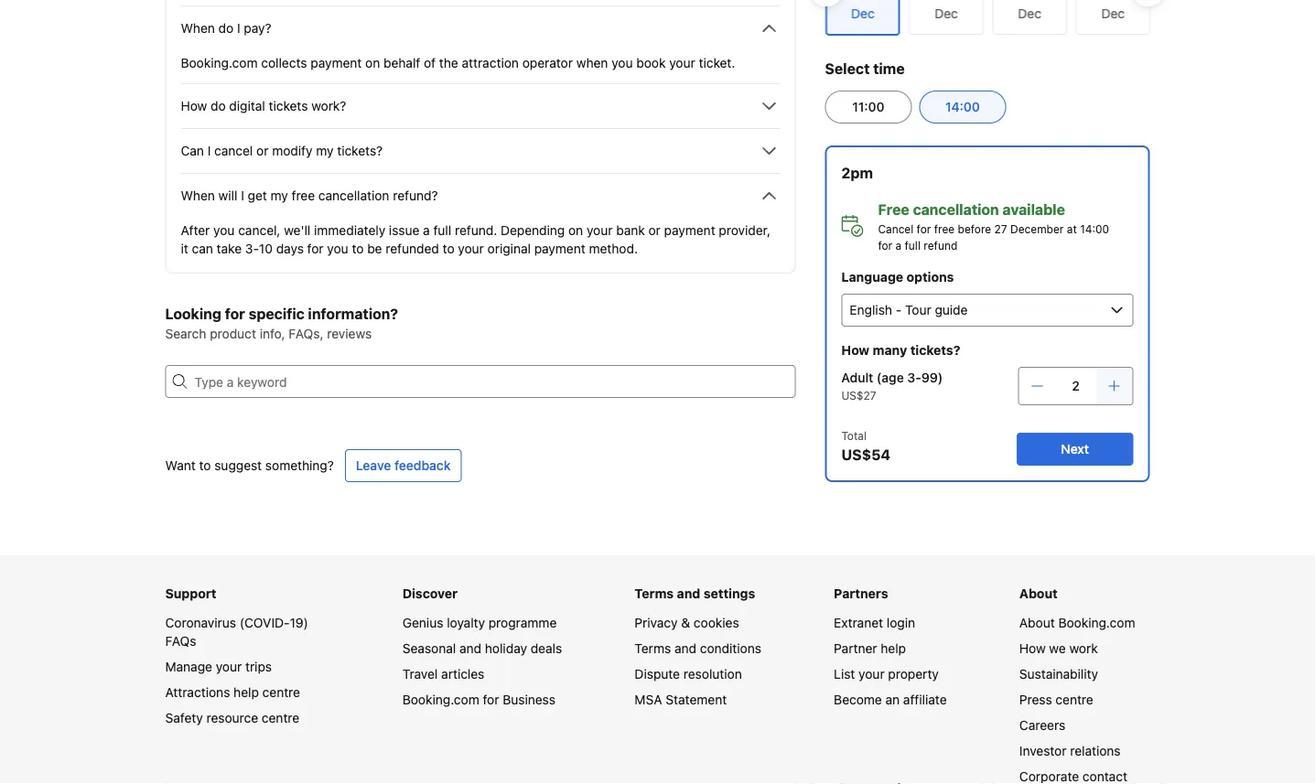 Task type: locate. For each thing, give the bounding box(es) containing it.
payment down depending
[[534, 241, 586, 256]]

total us$54
[[842, 429, 891, 464]]

partner help
[[834, 641, 906, 656]]

1 vertical spatial 3-
[[907, 370, 922, 385]]

tickets? inside dropdown button
[[337, 143, 383, 158]]

my right modify
[[316, 143, 334, 158]]

information?
[[308, 305, 398, 323]]

settings
[[704, 586, 755, 601]]

you left book
[[612, 55, 633, 70]]

become
[[834, 692, 882, 708]]

full inside free cancellation available cancel for free before 27 december at 14:00 for a full refund
[[905, 239, 921, 252]]

msa
[[635, 692, 662, 708]]

terms for terms and conditions
[[635, 641, 671, 656]]

cancellation
[[318, 188, 389, 203], [913, 201, 999, 218]]

3 dec from the left
[[1101, 6, 1125, 21]]

0 horizontal spatial cancellation
[[318, 188, 389, 203]]

0 vertical spatial 3-
[[245, 241, 259, 256]]

3- right (age
[[907, 370, 922, 385]]

refund.
[[455, 223, 497, 238]]

payment up work?
[[311, 55, 362, 70]]

how up can
[[181, 98, 207, 114]]

provider,
[[719, 223, 771, 238]]

a right issue
[[423, 223, 430, 238]]

0 horizontal spatial how
[[181, 98, 207, 114]]

0 horizontal spatial i
[[208, 143, 211, 158]]

your down partner help link
[[859, 667, 885, 682]]

genius
[[403, 616, 443, 631]]

2 horizontal spatial how
[[1020, 641, 1046, 656]]

next
[[1061, 442, 1089, 457]]

dispute
[[635, 667, 680, 682]]

relations
[[1070, 744, 1121, 759]]

1 horizontal spatial 3-
[[907, 370, 922, 385]]

0 horizontal spatial full
[[433, 223, 451, 238]]

and down loyalty
[[460, 641, 482, 656]]

1 horizontal spatial booking.com
[[403, 692, 479, 708]]

or right cancel
[[256, 143, 269, 158]]

you down immediately
[[327, 241, 348, 256]]

cookies
[[694, 616, 739, 631]]

leave feedback
[[356, 458, 451, 473]]

when do i pay? button
[[181, 17, 780, 39]]

how for how many tickets?
[[842, 343, 870, 358]]

1 horizontal spatial tickets?
[[911, 343, 961, 358]]

0 vertical spatial or
[[256, 143, 269, 158]]

1 vertical spatial or
[[649, 223, 661, 238]]

0 vertical spatial on
[[365, 55, 380, 70]]

region containing dec
[[810, 0, 1165, 43]]

do left digital
[[211, 98, 226, 114]]

centre down sustainability
[[1056, 692, 1094, 708]]

resolution
[[684, 667, 742, 682]]

1 vertical spatial when
[[181, 188, 215, 203]]

i right can
[[208, 143, 211, 158]]

for down cancel
[[878, 239, 893, 252]]

1 dec from the left
[[934, 6, 958, 21]]

1 horizontal spatial how
[[842, 343, 870, 358]]

for right days
[[307, 241, 324, 256]]

0 horizontal spatial help
[[234, 685, 259, 700]]

on right depending
[[569, 223, 583, 238]]

when will i get my free cancellation refund? button
[[181, 185, 780, 207]]

when
[[181, 21, 215, 36], [181, 188, 215, 203]]

1 vertical spatial on
[[569, 223, 583, 238]]

0 vertical spatial when
[[181, 21, 215, 36]]

when for when do i pay?
[[181, 21, 215, 36]]

time
[[873, 60, 905, 77]]

1 about from the top
[[1020, 586, 1058, 601]]

1 horizontal spatial 14:00
[[1080, 222, 1110, 235]]

3- down cancel, at left
[[245, 241, 259, 256]]

for up product
[[225, 305, 245, 323]]

i inside dropdown button
[[237, 21, 240, 36]]

do
[[218, 21, 234, 36], [211, 98, 226, 114]]

attractions help centre
[[165, 685, 300, 700]]

booking.com down travel articles link
[[403, 692, 479, 708]]

digital
[[229, 98, 265, 114]]

2 horizontal spatial dec
[[1101, 6, 1125, 21]]

1 horizontal spatial i
[[237, 21, 240, 36]]

about up we
[[1020, 616, 1055, 631]]

you up take
[[213, 223, 235, 238]]

do for how
[[211, 98, 226, 114]]

privacy & cookies
[[635, 616, 739, 631]]

help down trips
[[234, 685, 259, 700]]

0 vertical spatial help
[[881, 641, 906, 656]]

free inside free cancellation available cancel for free before 27 december at 14:00 for a full refund
[[934, 222, 955, 235]]

0 vertical spatial about
[[1020, 586, 1058, 601]]

region
[[810, 0, 1165, 43]]

when inside dropdown button
[[181, 21, 215, 36]]

for
[[917, 222, 931, 235], [878, 239, 893, 252], [307, 241, 324, 256], [225, 305, 245, 323], [483, 692, 499, 708]]

dec button
[[909, 0, 983, 35], [992, 0, 1067, 35], [1076, 0, 1150, 35]]

2 vertical spatial booking.com
[[403, 692, 479, 708]]

days
[[276, 241, 304, 256]]

to left be
[[352, 241, 364, 256]]

0 vertical spatial tickets?
[[337, 143, 383, 158]]

your right book
[[669, 55, 695, 70]]

2 vertical spatial you
[[327, 241, 348, 256]]

cancel
[[214, 143, 253, 158]]

when left pay?
[[181, 21, 215, 36]]

how inside dropdown button
[[181, 98, 207, 114]]

you
[[612, 55, 633, 70], [213, 223, 235, 238], [327, 241, 348, 256]]

coronavirus (covid-19) faqs link
[[165, 616, 308, 649]]

how do digital tickets work? button
[[181, 95, 780, 117]]

privacy
[[635, 616, 678, 631]]

investor relations
[[1020, 744, 1121, 759]]

free for will
[[292, 188, 315, 203]]

or right bank
[[649, 223, 661, 238]]

2 vertical spatial i
[[241, 188, 244, 203]]

0 vertical spatial my
[[316, 143, 334, 158]]

2 vertical spatial how
[[1020, 641, 1046, 656]]

on inside after you cancel, we'll immediately issue a full refund. depending on your bank or payment provider, it can take 3-10 days for you to be refunded to your original payment method.
[[569, 223, 583, 238]]

terms up privacy
[[635, 586, 674, 601]]

how do digital tickets work?
[[181, 98, 346, 114]]

tickets?
[[337, 143, 383, 158], [911, 343, 961, 358]]

2 dec button from the left
[[992, 0, 1067, 35]]

partners
[[834, 586, 888, 601]]

booking.com up work
[[1059, 616, 1135, 631]]

work
[[1070, 641, 1098, 656]]

0 horizontal spatial dec
[[934, 6, 958, 21]]

us$27
[[842, 389, 876, 402]]

centre for safety resource centre
[[262, 711, 300, 726]]

help for partner
[[881, 641, 906, 656]]

to right the refunded
[[443, 241, 455, 256]]

help for attractions
[[234, 685, 259, 700]]

help up list your property
[[881, 641, 906, 656]]

2 horizontal spatial i
[[241, 188, 244, 203]]

2 horizontal spatial payment
[[664, 223, 715, 238]]

0 horizontal spatial a
[[423, 223, 430, 238]]

1 terms from the top
[[635, 586, 674, 601]]

do left pay?
[[218, 21, 234, 36]]

sustainability
[[1020, 667, 1098, 682]]

info,
[[260, 326, 285, 341]]

free for cancellation
[[934, 222, 955, 235]]

about for about booking.com
[[1020, 616, 1055, 631]]

manage your trips
[[165, 660, 272, 675]]

statement
[[666, 692, 727, 708]]

how we work link
[[1020, 641, 1098, 656]]

14:00
[[946, 99, 980, 114], [1080, 222, 1110, 235]]

1 horizontal spatial or
[[649, 223, 661, 238]]

conditions
[[700, 641, 762, 656]]

1 horizontal spatial my
[[316, 143, 334, 158]]

refund?
[[393, 188, 438, 203]]

cancellation inside free cancellation available cancel for free before 27 december at 14:00 for a full refund
[[913, 201, 999, 218]]

about up about booking.com
[[1020, 586, 1058, 601]]

i for will
[[241, 188, 244, 203]]

2 horizontal spatial you
[[612, 55, 633, 70]]

booking.com down when do i pay?
[[181, 55, 258, 70]]

payment left the provider,
[[664, 223, 715, 238]]

0 vertical spatial free
[[292, 188, 315, 203]]

become an affiliate
[[834, 692, 947, 708]]

when do i pay?
[[181, 21, 271, 36]]

2 dec from the left
[[1018, 6, 1041, 21]]

safety resource centre
[[165, 711, 300, 726]]

investor
[[1020, 744, 1067, 759]]

when left will
[[181, 188, 215, 203]]

free
[[292, 188, 315, 203], [934, 222, 955, 235]]

my right get
[[271, 188, 288, 203]]

0 horizontal spatial dec button
[[909, 0, 983, 35]]

1 horizontal spatial free
[[934, 222, 955, 235]]

refund
[[924, 239, 958, 252]]

my
[[316, 143, 334, 158], [271, 188, 288, 203]]

press
[[1020, 692, 1052, 708]]

or
[[256, 143, 269, 158], [649, 223, 661, 238]]

free inside dropdown button
[[292, 188, 315, 203]]

tickets? up 99)
[[911, 343, 961, 358]]

on left behalf on the left top of page
[[365, 55, 380, 70]]

1 horizontal spatial a
[[896, 239, 902, 252]]

to right "want"
[[199, 458, 211, 473]]

1 vertical spatial my
[[271, 188, 288, 203]]

i left pay?
[[237, 21, 240, 36]]

1 vertical spatial do
[[211, 98, 226, 114]]

1 vertical spatial payment
[[664, 223, 715, 238]]

full down cancel
[[905, 239, 921, 252]]

0 vertical spatial how
[[181, 98, 207, 114]]

0 vertical spatial 14:00
[[946, 99, 980, 114]]

1 vertical spatial a
[[896, 239, 902, 252]]

tickets
[[269, 98, 308, 114]]

1 vertical spatial i
[[208, 143, 211, 158]]

faqs
[[165, 634, 196, 649]]

0 horizontal spatial my
[[271, 188, 288, 203]]

0 horizontal spatial booking.com
[[181, 55, 258, 70]]

about
[[1020, 586, 1058, 601], [1020, 616, 1055, 631]]

1 horizontal spatial on
[[569, 223, 583, 238]]

0 horizontal spatial or
[[256, 143, 269, 158]]

do for when
[[218, 21, 234, 36]]

1 horizontal spatial help
[[881, 641, 906, 656]]

1 vertical spatial terms
[[635, 641, 671, 656]]

0 horizontal spatial 3-
[[245, 241, 259, 256]]

partner help link
[[834, 641, 906, 656]]

list
[[834, 667, 855, 682]]

0 vertical spatial a
[[423, 223, 430, 238]]

we
[[1049, 641, 1066, 656]]

0 vertical spatial full
[[433, 223, 451, 238]]

about booking.com
[[1020, 616, 1135, 631]]

tickets? down work?
[[337, 143, 383, 158]]

your up method. at the left of page
[[587, 223, 613, 238]]

how left we
[[1020, 641, 1046, 656]]

centre down trips
[[262, 685, 300, 700]]

cancellation inside dropdown button
[[318, 188, 389, 203]]

i inside dropdown button
[[241, 188, 244, 203]]

when inside dropdown button
[[181, 188, 215, 203]]

27
[[995, 222, 1007, 235]]

and down &
[[675, 641, 697, 656]]

0 vertical spatial terms
[[635, 586, 674, 601]]

free up we'll
[[292, 188, 315, 203]]

0 horizontal spatial free
[[292, 188, 315, 203]]

3- inside after you cancel, we'll immediately issue a full refund. depending on your bank or payment provider, it can take 3-10 days for you to be refunded to your original payment method.
[[245, 241, 259, 256]]

booking.com for business
[[403, 692, 556, 708]]

1 vertical spatial full
[[905, 239, 921, 252]]

for up refund on the right top of page
[[917, 222, 931, 235]]

business
[[503, 692, 556, 708]]

and up privacy & cookies link
[[677, 586, 701, 601]]

cancellation up before
[[913, 201, 999, 218]]

attraction
[[462, 55, 519, 70]]

1 vertical spatial 14:00
[[1080, 222, 1110, 235]]

my inside can i cancel or modify my tickets? dropdown button
[[316, 143, 334, 158]]

2 horizontal spatial booking.com
[[1059, 616, 1135, 631]]

0 vertical spatial do
[[218, 21, 234, 36]]

1 horizontal spatial dec button
[[992, 0, 1067, 35]]

centre right resource
[[262, 711, 300, 726]]

coronavirus (covid-19) faqs
[[165, 616, 308, 649]]

cancellation up immediately
[[318, 188, 389, 203]]

1 horizontal spatial full
[[905, 239, 921, 252]]

1 vertical spatial about
[[1020, 616, 1055, 631]]

free up refund on the right top of page
[[934, 222, 955, 235]]

centre
[[262, 685, 300, 700], [1056, 692, 1094, 708], [262, 711, 300, 726]]

1 vertical spatial how
[[842, 343, 870, 358]]

suggest
[[214, 458, 262, 473]]

full left refund.
[[433, 223, 451, 238]]

a down cancel
[[896, 239, 902, 252]]

1 horizontal spatial payment
[[534, 241, 586, 256]]

full
[[433, 223, 451, 238], [905, 239, 921, 252]]

1 vertical spatial free
[[934, 222, 955, 235]]

travel articles link
[[403, 667, 485, 682]]

0 vertical spatial booking.com
[[181, 55, 258, 70]]

terms down privacy
[[635, 641, 671, 656]]

1 vertical spatial help
[[234, 685, 259, 700]]

search
[[165, 326, 206, 341]]

i right will
[[241, 188, 244, 203]]

2 about from the top
[[1020, 616, 1055, 631]]

to
[[352, 241, 364, 256], [443, 241, 455, 256], [199, 458, 211, 473]]

faqs,
[[289, 326, 324, 341]]

&
[[681, 616, 690, 631]]

2 horizontal spatial dec button
[[1076, 0, 1150, 35]]

on
[[365, 55, 380, 70], [569, 223, 583, 238]]

0 horizontal spatial 14:00
[[946, 99, 980, 114]]

how up the adult
[[842, 343, 870, 358]]

for inside after you cancel, we'll immediately issue a full refund. depending on your bank or payment provider, it can take 3-10 days for you to be refunded to your original payment method.
[[307, 241, 324, 256]]

pay?
[[244, 21, 271, 36]]

how for how we work
[[1020, 641, 1046, 656]]

1 vertical spatial you
[[213, 223, 235, 238]]

0 horizontal spatial payment
[[311, 55, 362, 70]]

leave feedback button
[[345, 449, 462, 482]]

2 when from the top
[[181, 188, 215, 203]]

1 horizontal spatial dec
[[1018, 6, 1041, 21]]

before
[[958, 222, 992, 235]]

2 terms from the top
[[635, 641, 671, 656]]

1 horizontal spatial cancellation
[[913, 201, 999, 218]]

1 vertical spatial booking.com
[[1059, 616, 1135, 631]]

1 when from the top
[[181, 21, 215, 36]]

booking.com
[[181, 55, 258, 70], [1059, 616, 1135, 631], [403, 692, 479, 708]]

0 vertical spatial i
[[237, 21, 240, 36]]

0 horizontal spatial tickets?
[[337, 143, 383, 158]]

0 horizontal spatial you
[[213, 223, 235, 238]]



Task type: describe. For each thing, give the bounding box(es) containing it.
centre for attractions help centre
[[262, 685, 300, 700]]

free cancellation available cancel for free before 27 december at 14:00 for a full refund
[[878, 201, 1110, 252]]

careers link
[[1020, 718, 1066, 733]]

10
[[259, 241, 273, 256]]

and for conditions
[[675, 641, 697, 656]]

affiliate
[[903, 692, 947, 708]]

options
[[907, 270, 954, 285]]

and for holiday
[[460, 641, 482, 656]]

cancel,
[[238, 223, 281, 238]]

can
[[192, 241, 213, 256]]

manage
[[165, 660, 212, 675]]

3 dec button from the left
[[1076, 0, 1150, 35]]

original
[[488, 241, 531, 256]]

terms and conditions link
[[635, 641, 762, 656]]

december
[[1011, 222, 1064, 235]]

dispute resolution link
[[635, 667, 742, 682]]

your down refund.
[[458, 241, 484, 256]]

a inside after you cancel, we'll immediately issue a full refund. depending on your bank or payment provider, it can take 3-10 days for you to be refunded to your original payment method.
[[423, 223, 430, 238]]

1 dec button from the left
[[909, 0, 983, 35]]

get
[[248, 188, 267, 203]]

many
[[873, 343, 907, 358]]

manage your trips link
[[165, 660, 272, 675]]

Type a keyword field
[[187, 365, 796, 398]]

0 vertical spatial you
[[612, 55, 633, 70]]

for left business in the left bottom of the page
[[483, 692, 499, 708]]

collects
[[261, 55, 307, 70]]

when will i get my free cancellation refund?
[[181, 188, 438, 203]]

can
[[181, 143, 204, 158]]

list your property
[[834, 667, 939, 682]]

work?
[[311, 98, 346, 114]]

specific
[[249, 305, 305, 323]]

19)
[[290, 616, 308, 631]]

2 horizontal spatial to
[[443, 241, 455, 256]]

want
[[165, 458, 196, 473]]

and for settings
[[677, 586, 701, 601]]

1 vertical spatial tickets?
[[911, 343, 961, 358]]

dec for 2nd the dec button from right
[[1018, 6, 1041, 21]]

loyalty
[[447, 616, 485, 631]]

trips
[[245, 660, 272, 675]]

dec for first the dec button from the left
[[934, 6, 958, 21]]

press centre
[[1020, 692, 1094, 708]]

how for how do digital tickets work?
[[181, 98, 207, 114]]

after
[[181, 223, 210, 238]]

operator
[[522, 55, 573, 70]]

language
[[842, 270, 904, 285]]

at
[[1067, 222, 1077, 235]]

3- inside adult (age 3-99) us$27
[[907, 370, 922, 385]]

when for when will i get my free cancellation refund?
[[181, 188, 215, 203]]

property
[[888, 667, 939, 682]]

booking.com for booking.com for business
[[403, 692, 479, 708]]

my inside when will i get my free cancellation refund? dropdown button
[[271, 188, 288, 203]]

support
[[165, 586, 216, 601]]

i inside dropdown button
[[208, 143, 211, 158]]

terms and conditions
[[635, 641, 762, 656]]

or inside can i cancel or modify my tickets? dropdown button
[[256, 143, 269, 158]]

become an affiliate link
[[834, 692, 947, 708]]

seasonal
[[403, 641, 456, 656]]

terms for terms and settings
[[635, 586, 674, 601]]

seasonal and holiday deals link
[[403, 641, 562, 656]]

free
[[878, 201, 910, 218]]

press centre link
[[1020, 692, 1094, 708]]

1 horizontal spatial you
[[327, 241, 348, 256]]

full inside after you cancel, we'll immediately issue a full refund. depending on your bank or payment provider, it can take 3-10 days for you to be refunded to your original payment method.
[[433, 223, 451, 238]]

or inside after you cancel, we'll immediately issue a full refund. depending on your bank or payment provider, it can take 3-10 days for you to be refunded to your original payment method.
[[649, 223, 661, 238]]

extranet
[[834, 616, 883, 631]]

language options
[[842, 270, 954, 285]]

booking.com for booking.com collects payment on behalf of the attraction operator when you book your ticket.
[[181, 55, 258, 70]]

cancel
[[878, 222, 914, 235]]

book
[[636, 55, 666, 70]]

1 horizontal spatial to
[[352, 241, 364, 256]]

booking.com for business link
[[403, 692, 556, 708]]

reviews
[[327, 326, 372, 341]]

us$54
[[842, 446, 891, 464]]

for inside the looking for specific information? search product info, faqs, reviews
[[225, 305, 245, 323]]

ticket.
[[699, 55, 735, 70]]

investor relations link
[[1020, 744, 1121, 759]]

login
[[887, 616, 915, 631]]

(covid-
[[240, 616, 290, 631]]

list your property link
[[834, 667, 939, 682]]

about for about
[[1020, 586, 1058, 601]]

99)
[[922, 370, 943, 385]]

can i cancel or modify my tickets? button
[[181, 140, 780, 162]]

i for do
[[237, 21, 240, 36]]

careers
[[1020, 718, 1066, 733]]

genius loyalty programme link
[[403, 616, 557, 631]]

looking
[[165, 305, 221, 323]]

2pm
[[842, 164, 873, 182]]

looking for specific information? search product info, faqs, reviews
[[165, 305, 398, 341]]

travel
[[403, 667, 438, 682]]

your up attractions help centre link
[[216, 660, 242, 675]]

msa statement link
[[635, 692, 727, 708]]

behalf
[[384, 55, 420, 70]]

0 vertical spatial payment
[[311, 55, 362, 70]]

product
[[210, 326, 256, 341]]

safety resource centre link
[[165, 711, 300, 726]]

discover
[[403, 586, 458, 601]]

of
[[424, 55, 436, 70]]

a inside free cancellation available cancel for free before 27 december at 14:00 for a full refund
[[896, 239, 902, 252]]

issue
[[389, 223, 420, 238]]

be
[[367, 241, 382, 256]]

depending
[[501, 223, 565, 238]]

14:00 inside free cancellation available cancel for free before 27 december at 14:00 for a full refund
[[1080, 222, 1110, 235]]

2 vertical spatial payment
[[534, 241, 586, 256]]

extranet login
[[834, 616, 915, 631]]

0 horizontal spatial on
[[365, 55, 380, 70]]

0 horizontal spatial to
[[199, 458, 211, 473]]

how many tickets?
[[842, 343, 961, 358]]

next button
[[1017, 433, 1134, 466]]

total
[[842, 429, 867, 442]]



Task type: vqa. For each thing, say whether or not it's contained in the screenshot.
the topmost 'Show'
no



